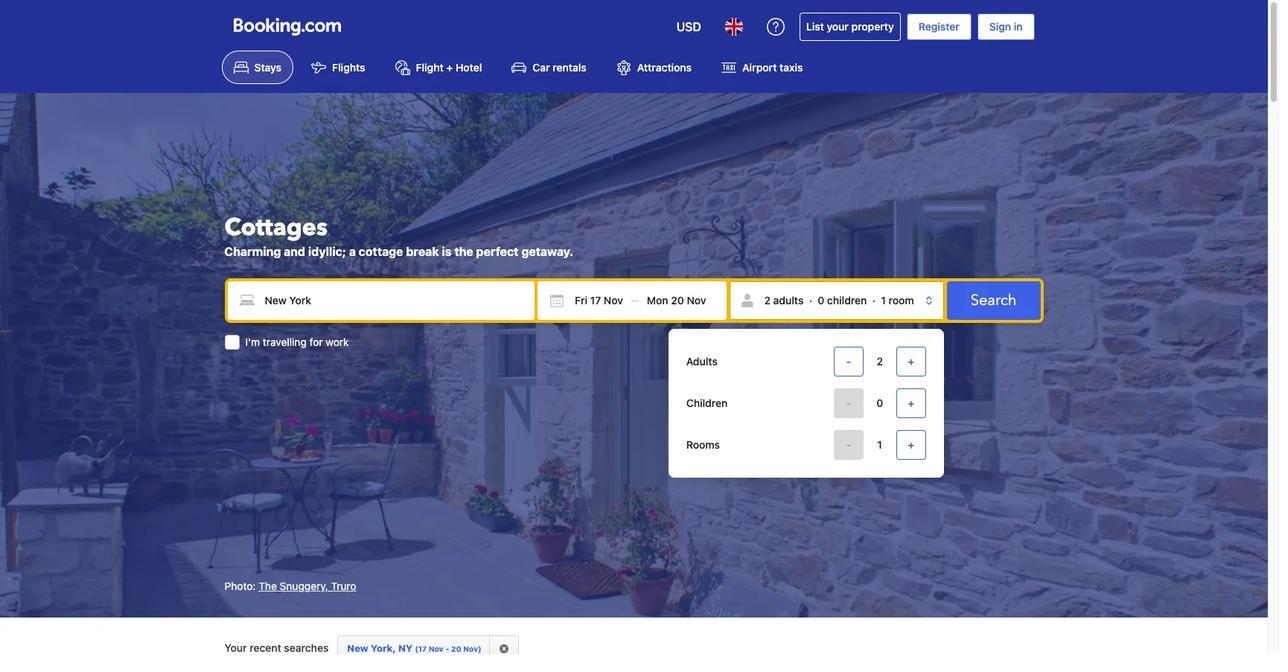 Task type: describe. For each thing, give the bounding box(es) containing it.
for
[[310, 336, 323, 348]]

cottages
[[225, 211, 328, 244]]

stays link
[[222, 51, 293, 84]]

0 horizontal spatial 0
[[818, 294, 825, 307]]

(17 nov - 20 nov)
[[415, 645, 481, 654]]

fri
[[575, 294, 588, 307]]

(17
[[415, 645, 427, 654]]

1 horizontal spatial 0
[[877, 397, 883, 409]]

the snuggery, truro link
[[259, 580, 356, 593]]

nov)
[[463, 645, 481, 654]]

stays
[[254, 61, 282, 74]]

20 inside (17 nov - 20 nov) link
[[451, 645, 461, 654]]

2 adults · 0 children · 1 room
[[764, 294, 914, 307]]

list your property
[[806, 20, 894, 33]]

car rentals link
[[500, 51, 599, 84]]

flights link
[[299, 51, 377, 84]]

cottage
[[359, 245, 403, 258]]

search
[[971, 290, 1017, 310]]

2 · from the left
[[873, 294, 876, 307]]

your
[[827, 20, 849, 33]]

the
[[259, 580, 277, 593]]

1 · from the left
[[809, 294, 812, 307]]

usd
[[677, 20, 701, 34]]

flights
[[332, 61, 365, 74]]

+ for children
[[908, 397, 915, 409]]

0 horizontal spatial nov
[[429, 645, 444, 654]]

- button for 2
[[834, 347, 864, 377]]

nov for fri 17 nov
[[604, 294, 623, 307]]

sign in
[[990, 20, 1023, 33]]

- for 1
[[846, 438, 851, 451]]

sign in link
[[978, 13, 1035, 40]]

2 for 2 adults · 0 children · 1 room
[[764, 294, 771, 307]]

1 vertical spatial 1
[[878, 438, 882, 451]]

cottages charming and idyllic; a cottage break is the perfect getaway.
[[225, 211, 574, 258]]

fri 17 nov
[[575, 294, 623, 307]]

idyllic;
[[308, 245, 346, 258]]

attractions link
[[605, 51, 704, 84]]

hotel
[[456, 61, 482, 74]]

+ button for 1
[[896, 430, 926, 460]]

svg image for mon
[[647, 293, 662, 308]]

none search field containing search
[[225, 278, 1044, 478]]

mon
[[647, 294, 669, 307]]

booking.com online hotel reservations image
[[233, 18, 341, 36]]

(17 nov - 20 nov) link
[[338, 636, 490, 655]]

photo: the snuggery, truro
[[225, 580, 356, 593]]

a
[[349, 245, 356, 258]]

- for 2
[[846, 355, 851, 368]]

+ for rooms
[[908, 438, 915, 451]]

break
[[406, 245, 439, 258]]

usd button
[[668, 9, 710, 45]]

car
[[533, 61, 550, 74]]



Task type: locate. For each thing, give the bounding box(es) containing it.
1 horizontal spatial ·
[[873, 294, 876, 307]]

svg image for fri
[[550, 293, 565, 308]]

0 vertical spatial 0
[[818, 294, 825, 307]]

1 - button from the top
[[834, 347, 864, 377]]

· right children
[[873, 294, 876, 307]]

2
[[764, 294, 771, 307], [877, 355, 883, 368]]

- button
[[834, 347, 864, 377], [834, 389, 864, 418], [834, 430, 864, 460]]

flight + hotel link
[[383, 51, 494, 84]]

2 horizontal spatial nov
[[687, 294, 706, 307]]

photo:
[[225, 580, 256, 593]]

·
[[809, 294, 812, 307], [873, 294, 876, 307]]

2 svg image from the left
[[647, 293, 662, 308]]

2 + button from the top
[[896, 389, 926, 418]]

getaway.
[[522, 245, 574, 258]]

flight
[[416, 61, 444, 74]]

perfect
[[476, 245, 519, 258]]

work
[[326, 336, 349, 348]]

mon 20 nov
[[647, 294, 706, 307]]

children
[[827, 294, 867, 307]]

nov right 17
[[604, 294, 623, 307]]

rooms
[[686, 438, 720, 451]]

2 vertical spatial - button
[[834, 430, 864, 460]]

0 vertical spatial 2
[[764, 294, 771, 307]]

nov
[[604, 294, 623, 307], [687, 294, 706, 307], [429, 645, 444, 654]]

1 svg image from the left
[[550, 293, 565, 308]]

taxis
[[780, 61, 803, 74]]

0 vertical spatial 1
[[881, 294, 886, 307]]

1 vertical spatial 2
[[877, 355, 883, 368]]

svg image
[[550, 293, 565, 308], [647, 293, 662, 308]]

register link
[[907, 13, 972, 40]]

is
[[442, 245, 452, 258]]

0 vertical spatial - button
[[834, 347, 864, 377]]

1 horizontal spatial 2
[[877, 355, 883, 368]]

charming
[[225, 245, 281, 258]]

3 + button from the top
[[896, 430, 926, 460]]

property
[[852, 20, 894, 33]]

children
[[686, 397, 728, 409]]

+ button for 0
[[896, 389, 926, 418]]

- button for 0
[[834, 389, 864, 418]]

+
[[446, 61, 453, 74], [908, 355, 915, 368], [908, 397, 915, 409], [908, 438, 915, 451]]

rentals
[[553, 61, 587, 74]]

- for 0
[[846, 397, 851, 409]]

snuggery,
[[280, 580, 328, 593]]

0 horizontal spatial 2
[[764, 294, 771, 307]]

Please type your destination search field
[[228, 281, 535, 320]]

0 vertical spatial + button
[[896, 347, 926, 377]]

1 vertical spatial + button
[[896, 389, 926, 418]]

20
[[677, 287, 686, 295], [671, 294, 684, 307], [451, 645, 461, 654]]

register
[[919, 20, 960, 33]]

nov right (17
[[429, 645, 444, 654]]

airport
[[743, 61, 777, 74]]

+ for adults
[[908, 355, 915, 368]]

i'm travelling for work
[[245, 336, 349, 348]]

None search field
[[225, 278, 1044, 478]]

0 horizontal spatial svg image
[[550, 293, 565, 308]]

attractions
[[637, 61, 692, 74]]

airport taxis link
[[710, 51, 815, 84]]

flight + hotel
[[416, 61, 482, 74]]

search button
[[947, 281, 1041, 320]]

new york,&nbsp;ny
 - remove this item from your recent searches image
[[499, 644, 509, 654]]

0
[[818, 294, 825, 307], [877, 397, 883, 409]]

1 vertical spatial 0
[[877, 397, 883, 409]]

list your property link
[[800, 13, 901, 41]]

and
[[284, 245, 305, 258]]

nov right mon
[[687, 294, 706, 307]]

svg image right fri 17 nov
[[647, 293, 662, 308]]

1 + button from the top
[[896, 347, 926, 377]]

2 - button from the top
[[834, 389, 864, 418]]

list
[[806, 20, 824, 33]]

0 horizontal spatial ·
[[809, 294, 812, 307]]

adults
[[773, 294, 804, 307]]

truro
[[331, 580, 356, 593]]

car rentals
[[533, 61, 587, 74]]

in
[[1014, 20, 1023, 33]]

· right 'adults'
[[809, 294, 812, 307]]

+ button
[[896, 347, 926, 377], [896, 389, 926, 418], [896, 430, 926, 460]]

the
[[454, 245, 473, 258]]

airport taxis
[[743, 61, 803, 74]]

2 vertical spatial + button
[[896, 430, 926, 460]]

2 left 'adults'
[[764, 294, 771, 307]]

-
[[846, 355, 851, 368], [846, 397, 851, 409], [846, 438, 851, 451], [446, 645, 449, 654]]

- button for 1
[[834, 430, 864, 460]]

sign
[[990, 20, 1011, 33]]

17
[[590, 294, 601, 307]]

svg image left fri
[[550, 293, 565, 308]]

2 for 2
[[877, 355, 883, 368]]

adults
[[686, 355, 718, 368]]

1 horizontal spatial nov
[[604, 294, 623, 307]]

i'm
[[245, 336, 260, 348]]

room
[[889, 294, 914, 307]]

+ button for 2
[[896, 347, 926, 377]]

1 vertical spatial - button
[[834, 389, 864, 418]]

1
[[881, 294, 886, 307], [878, 438, 882, 451]]

3 - button from the top
[[834, 430, 864, 460]]

1 horizontal spatial svg image
[[647, 293, 662, 308]]

travelling
[[263, 336, 307, 348]]

nov for mon 20 nov
[[687, 294, 706, 307]]

2 down 2 adults · 0 children · 1 room
[[877, 355, 883, 368]]



Task type: vqa. For each thing, say whether or not it's contained in the screenshot.
travelers
no



